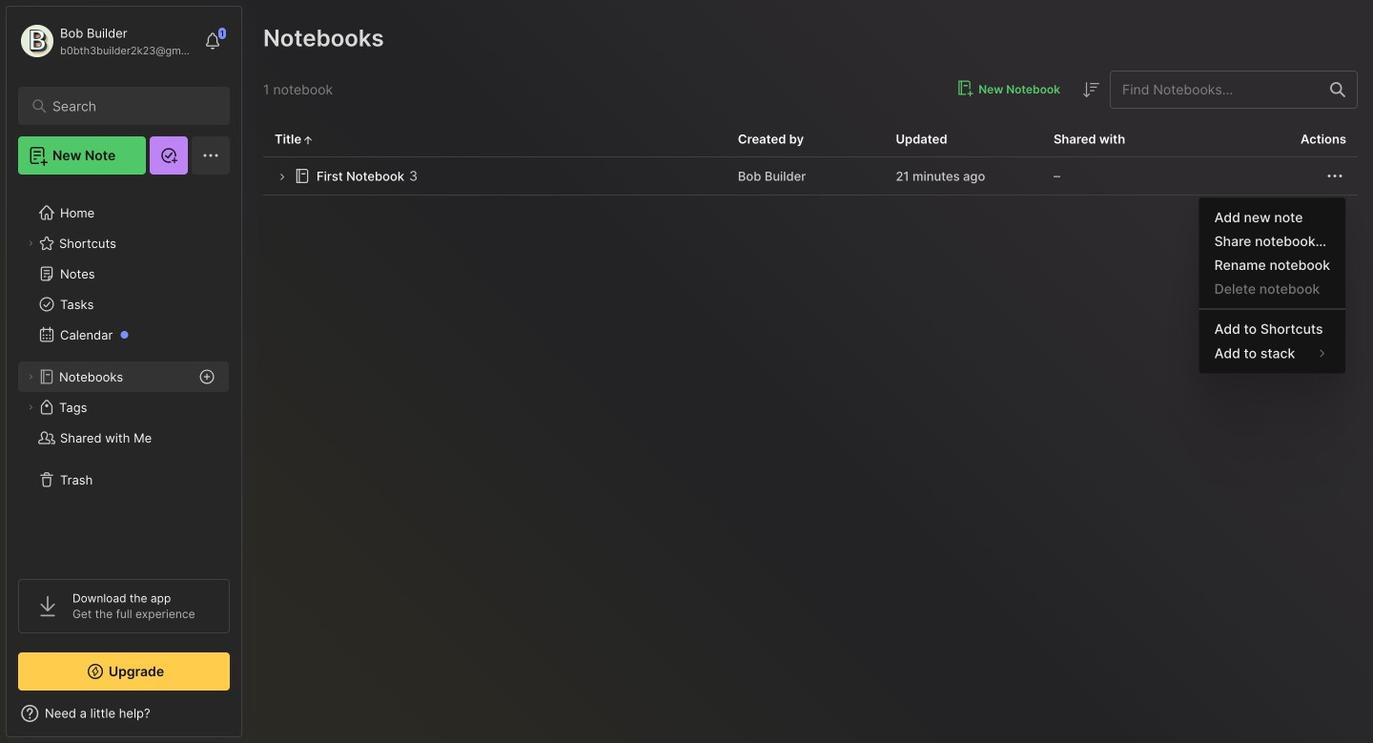 Task type: vqa. For each thing, say whether or not it's contained in the screenshot.
search field inside the MAIN element
no



Task type: describe. For each thing, give the bounding box(es) containing it.
expand tags image
[[25, 402, 36, 413]]

click to collapse image
[[241, 708, 255, 731]]

Find Notebooks… text field
[[1111, 74, 1319, 105]]

sort options image
[[1080, 78, 1103, 101]]

main element
[[0, 0, 248, 743]]

none search field inside main element
[[52, 94, 205, 117]]

More actions field
[[1324, 165, 1347, 187]]



Task type: locate. For each thing, give the bounding box(es) containing it.
more actions image
[[1324, 165, 1347, 187]]

Search text field
[[52, 97, 205, 115]]

Sort field
[[1080, 78, 1103, 101]]

row
[[263, 157, 1358, 196]]

tree
[[7, 186, 241, 562]]

tree inside main element
[[7, 186, 241, 562]]

arrow image
[[275, 170, 289, 184]]

None search field
[[52, 94, 205, 117]]

WHAT'S NEW field
[[7, 698, 241, 729]]

expand notebooks image
[[25, 371, 36, 383]]

Account field
[[18, 22, 195, 60]]

dropdown list menu
[[1200, 206, 1346, 366]]



